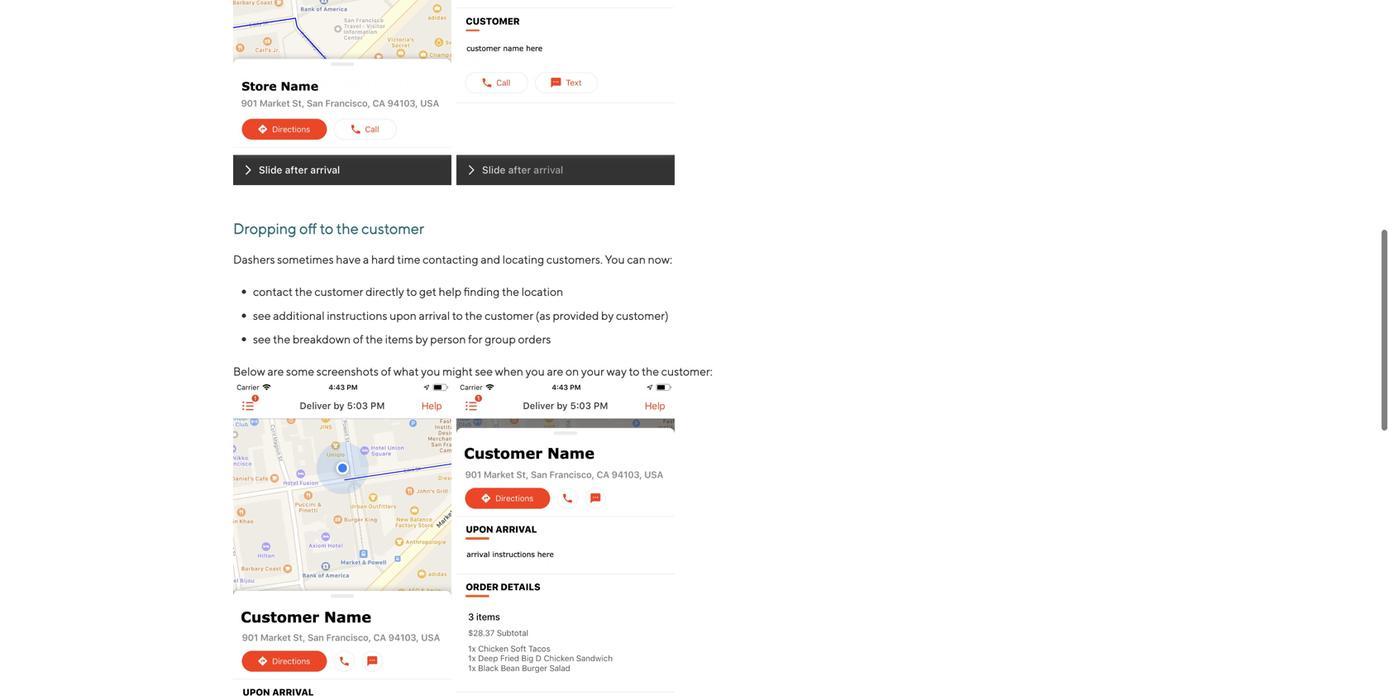 Task type: describe. For each thing, give the bounding box(es) containing it.
finding
[[464, 285, 500, 299]]

1 vertical spatial of
[[381, 365, 391, 379]]

the up additional
[[295, 285, 312, 299]]

to right off
[[320, 220, 334, 238]]

what
[[394, 365, 419, 379]]

help
[[439, 285, 462, 299]]

you
[[605, 253, 625, 267]]

get
[[419, 285, 437, 299]]

see for see additional instructions upon arrival to the customer (as provided by customer)
[[253, 309, 271, 323]]

below are some screenshots of what you might see when you are on your way to the customer:
[[233, 365, 713, 379]]

time
[[397, 253, 421, 267]]

below
[[233, 365, 265, 379]]

dropping
[[233, 220, 297, 238]]

breakdown
[[293, 333, 351, 346]]

to right 'way'
[[629, 365, 640, 379]]

1 you from the left
[[421, 365, 440, 379]]

1 vertical spatial customer
[[315, 285, 364, 299]]

the up for
[[465, 309, 483, 323]]

might
[[443, 365, 473, 379]]

some
[[286, 365, 315, 379]]

the right "finding" on the top of page
[[502, 285, 520, 299]]

the left items
[[366, 333, 383, 346]]

to right arrival
[[452, 309, 463, 323]]

customer instructions expanded view image
[[457, 382, 675, 701]]

(as
[[536, 309, 551, 323]]

a
[[363, 253, 369, 267]]

0 vertical spatial customer
[[362, 220, 425, 238]]

for
[[468, 333, 483, 346]]

dropping off to the customer
[[233, 220, 425, 238]]

upon
[[390, 309, 417, 323]]

location
[[522, 285, 564, 299]]

contact
[[253, 285, 293, 299]]

customers.
[[547, 253, 603, 267]]

when
[[495, 365, 524, 379]]

person
[[430, 333, 466, 346]]

the up have
[[337, 220, 359, 238]]



Task type: locate. For each thing, give the bounding box(es) containing it.
1 vertical spatial by
[[416, 333, 428, 346]]

now:
[[648, 253, 673, 267]]

you right when
[[526, 365, 545, 379]]

additional
[[273, 309, 325, 323]]

see left when
[[475, 365, 493, 379]]

on
[[566, 365, 579, 379]]

off
[[299, 220, 317, 238]]

the
[[337, 220, 359, 238], [295, 285, 312, 299], [502, 285, 520, 299], [465, 309, 483, 323], [273, 333, 291, 346], [366, 333, 383, 346], [642, 365, 659, 379]]

dashers
[[233, 253, 275, 267]]

1 vertical spatial see
[[253, 333, 271, 346]]

0 horizontal spatial are
[[268, 365, 284, 379]]

see
[[253, 309, 271, 323], [253, 333, 271, 346], [475, 365, 493, 379]]

0 horizontal spatial you
[[421, 365, 440, 379]]

of
[[353, 333, 364, 346], [381, 365, 391, 379]]

of down instructions
[[353, 333, 364, 346]]

customer instructions compressed view image
[[233, 382, 452, 701]]

you right what
[[421, 365, 440, 379]]

the down additional
[[273, 333, 291, 346]]

customer up instructions
[[315, 285, 364, 299]]

see up below
[[253, 333, 271, 346]]

way
[[607, 365, 627, 379]]

0 vertical spatial by
[[602, 309, 614, 323]]

group
[[485, 333, 516, 346]]

locating
[[503, 253, 545, 267]]

are left on
[[547, 365, 564, 379]]

customer up group on the top of page
[[485, 309, 534, 323]]

1 horizontal spatial you
[[526, 365, 545, 379]]

items
[[385, 333, 413, 346]]

2 vertical spatial customer
[[485, 309, 534, 323]]

contacting
[[423, 253, 479, 267]]

2 you from the left
[[526, 365, 545, 379]]

sometimes
[[277, 253, 334, 267]]

customer)
[[616, 309, 669, 323]]

and
[[481, 253, 501, 267]]

1 are from the left
[[268, 365, 284, 379]]

1 horizontal spatial by
[[602, 309, 614, 323]]

store instructions expanded view image
[[457, 0, 675, 185]]

arriving to store compressed view image
[[233, 0, 452, 185]]

directly
[[366, 285, 404, 299]]

customer
[[362, 220, 425, 238], [315, 285, 364, 299], [485, 309, 534, 323]]

of left what
[[381, 365, 391, 379]]

you
[[421, 365, 440, 379], [526, 365, 545, 379]]

1 horizontal spatial of
[[381, 365, 391, 379]]

see the breakdown of the items by person for group orders
[[253, 333, 551, 346]]

see additional instructions upon arrival to the customer (as provided by customer)
[[253, 309, 669, 323]]

0 vertical spatial see
[[253, 309, 271, 323]]

by
[[602, 309, 614, 323], [416, 333, 428, 346]]

2 are from the left
[[547, 365, 564, 379]]

to
[[320, 220, 334, 238], [407, 285, 417, 299], [452, 309, 463, 323], [629, 365, 640, 379]]

dashers sometimes have a hard time contacting and locating customers. you can now:
[[233, 253, 673, 267]]

screenshots
[[317, 365, 379, 379]]

1 horizontal spatial are
[[547, 365, 564, 379]]

are left some
[[268, 365, 284, 379]]

the right 'way'
[[642, 365, 659, 379]]

arrival
[[419, 309, 450, 323]]

0 horizontal spatial of
[[353, 333, 364, 346]]

customer up hard
[[362, 220, 425, 238]]

orders
[[518, 333, 551, 346]]

instructions
[[327, 309, 388, 323]]

your
[[582, 365, 605, 379]]

contact the customer directly to get help finding the location
[[253, 285, 564, 299]]

can
[[627, 253, 646, 267]]

see down contact
[[253, 309, 271, 323]]

to left get
[[407, 285, 417, 299]]

hard
[[371, 253, 395, 267]]

0 vertical spatial of
[[353, 333, 364, 346]]

by right items
[[416, 333, 428, 346]]

are
[[268, 365, 284, 379], [547, 365, 564, 379]]

customer:
[[662, 365, 713, 379]]

provided
[[553, 309, 599, 323]]

see for see the breakdown of the items by person for group orders
[[253, 333, 271, 346]]

0 horizontal spatial by
[[416, 333, 428, 346]]

2 vertical spatial see
[[475, 365, 493, 379]]

by right provided
[[602, 309, 614, 323]]

have
[[336, 253, 361, 267]]



Task type: vqa. For each thing, say whether or not it's contained in the screenshot.
to
yes



